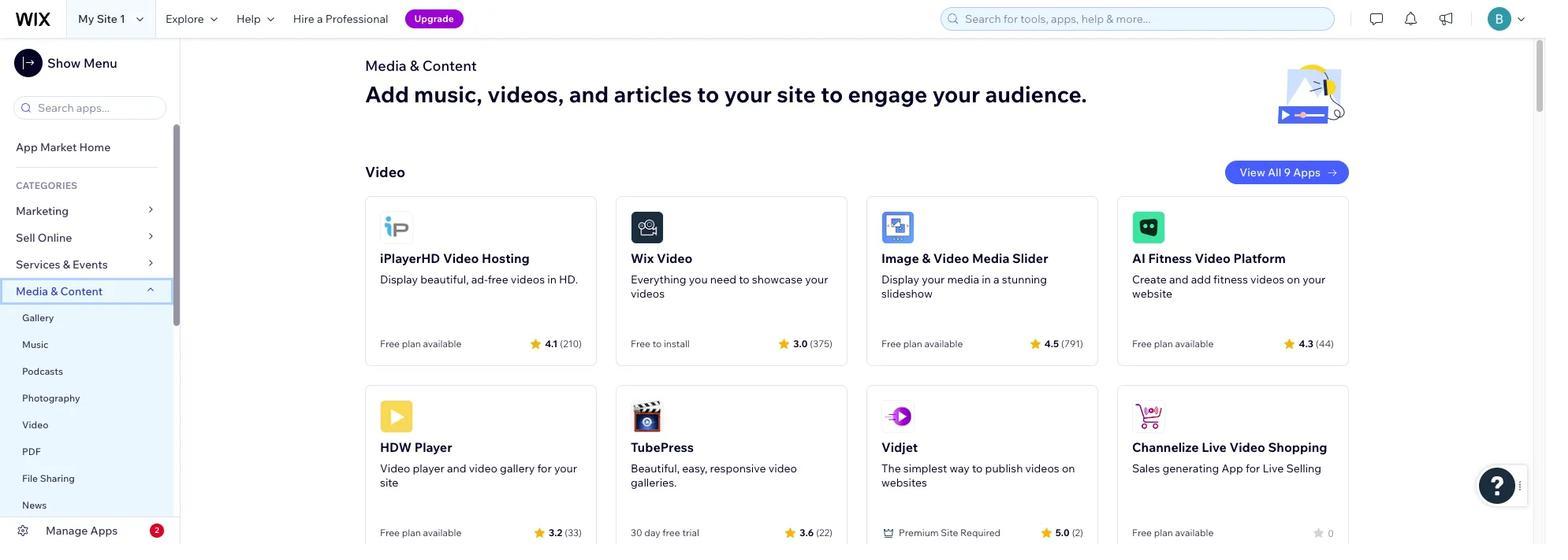 Task type: describe. For each thing, give the bounding box(es) containing it.
videos inside iplayerhd video hosting display beautiful, ad-free videos in hd.
[[511, 273, 545, 287]]

site for premium
[[941, 528, 959, 539]]

free for wix
[[631, 338, 651, 350]]

image
[[882, 251, 919, 267]]

marketing
[[16, 204, 69, 218]]

video inside hdw player video player and video gallery for your site
[[469, 462, 498, 476]]

view
[[1240, 166, 1266, 180]]

plan for slider
[[904, 338, 923, 350]]

slideshow
[[882, 287, 933, 301]]

music link
[[0, 332, 173, 359]]

Search apps... field
[[33, 97, 161, 119]]

file sharing link
[[0, 466, 173, 493]]

music
[[22, 339, 49, 351]]

your inside hdw player video player and video gallery for your site
[[554, 462, 577, 476]]

photography link
[[0, 386, 173, 412]]

sidebar element
[[0, 38, 181, 545]]

video inside ai fitness video platform create and add fitness videos on your website
[[1195, 251, 1231, 267]]

hire a professional
[[293, 12, 388, 26]]

1 horizontal spatial live
[[1263, 462, 1284, 476]]

plan for and
[[402, 528, 421, 539]]

view all 9 apps link
[[1226, 161, 1349, 185]]

free to install
[[631, 338, 690, 350]]

vidjet the simplest way to publish videos on websites
[[882, 440, 1075, 491]]

available for and
[[423, 528, 462, 539]]

3.0
[[794, 338, 808, 350]]

plan for beautiful,
[[402, 338, 421, 350]]

video inside channelize live video shopping sales generating app for live selling
[[1230, 440, 1266, 456]]

selling
[[1287, 462, 1322, 476]]

website
[[1132, 287, 1173, 301]]

(33)
[[565, 527, 582, 539]]

tubepress
[[631, 440, 694, 456]]

marketing link
[[0, 198, 173, 225]]

(22)
[[816, 527, 833, 539]]

media
[[947, 273, 979, 287]]

ad-
[[471, 273, 488, 287]]

add
[[365, 80, 409, 108]]

fitness
[[1149, 251, 1192, 267]]

plan for sales
[[1154, 528, 1173, 539]]

video link
[[0, 412, 173, 439]]

& for services & events
[[63, 258, 70, 272]]

manage
[[46, 524, 88, 539]]

view all 9 apps
[[1240, 166, 1321, 180]]

iplayerhd video hosting logo image
[[380, 211, 413, 244]]

services & events
[[16, 258, 108, 272]]

hire
[[293, 12, 315, 26]]

a inside image & video media slider display your media in a stunning slideshow
[[994, 273, 1000, 287]]

free for hdw
[[380, 528, 400, 539]]

generating
[[1163, 462, 1219, 476]]

sell online
[[16, 231, 72, 245]]

0
[[1328, 528, 1334, 540]]

and inside hdw player video player and video gallery for your site
[[447, 462, 467, 476]]

platform
[[1234, 251, 1286, 267]]

channelize
[[1132, 440, 1199, 456]]

in for video
[[982, 273, 991, 287]]

(791)
[[1062, 338, 1084, 350]]

3.6
[[800, 527, 814, 539]]

gallery
[[500, 462, 535, 476]]

beautiful,
[[420, 273, 469, 287]]

sales
[[1132, 462, 1160, 476]]

articles
[[614, 80, 692, 108]]

explore
[[166, 12, 204, 26]]

channelize live video shopping logo image
[[1132, 401, 1166, 434]]

display inside image & video media slider display your media in a stunning slideshow
[[882, 273, 920, 287]]

image & video media slider logo image
[[882, 211, 915, 244]]

free for channelize
[[1132, 528, 1152, 539]]

podcasts link
[[0, 359, 173, 386]]

hd.
[[559, 273, 578, 287]]

videos,
[[488, 80, 564, 108]]

available for slider
[[925, 338, 963, 350]]

on inside ai fitness video platform create and add fitness videos on your website
[[1287, 273, 1300, 287]]

home
[[79, 140, 111, 155]]

9
[[1284, 166, 1291, 180]]

add
[[1191, 273, 1211, 287]]

vidjet
[[882, 440, 918, 456]]

premium site required
[[899, 528, 1001, 539]]

iplayerhd video hosting display beautiful, ad-free videos in hd.
[[380, 251, 578, 287]]

news
[[22, 500, 47, 512]]

video inside the sidebar element
[[22, 420, 48, 431]]

to inside the vidjet the simplest way to publish videos on websites
[[972, 462, 983, 476]]

categories
[[16, 180, 77, 192]]

media for media & content add music, videos, and articles to your site to engage your audience.
[[365, 57, 407, 75]]

beautiful,
[[631, 462, 680, 476]]

my
[[78, 12, 94, 26]]

free plan available for and
[[380, 528, 462, 539]]

professional
[[325, 12, 388, 26]]

to left engage
[[821, 80, 843, 108]]

gallery link
[[0, 305, 173, 332]]

hire a professional link
[[284, 0, 398, 38]]

tubepress logo image
[[631, 401, 664, 434]]

free for iplayerhd
[[380, 338, 400, 350]]

premium
[[899, 528, 939, 539]]

site inside hdw player video player and video gallery for your site
[[380, 476, 399, 491]]

video inside tubepress beautiful, easy, responsive video galleries.
[[769, 462, 797, 476]]

media for media & content
[[16, 285, 48, 299]]

wix
[[631, 251, 654, 267]]

4.1 (210)
[[545, 338, 582, 350]]

app inside the sidebar element
[[16, 140, 38, 155]]

for for player
[[537, 462, 552, 476]]

to right articles
[[697, 80, 719, 108]]

your inside ai fitness video platform create and add fitness videos on your website
[[1303, 273, 1326, 287]]

services
[[16, 258, 60, 272]]

4.3
[[1299, 338, 1314, 350]]

install
[[664, 338, 690, 350]]

videos inside the vidjet the simplest way to publish videos on websites
[[1026, 462, 1060, 476]]

content for media & content
[[60, 285, 103, 299]]

wix video logo image
[[631, 211, 664, 244]]

(2)
[[1072, 527, 1084, 539]]

media inside image & video media slider display your media in a stunning slideshow
[[972, 251, 1010, 267]]

4.1
[[545, 338, 558, 350]]

to inside wix video everything you need to showcase your videos
[[739, 273, 750, 287]]

audience.
[[985, 80, 1087, 108]]

free plan available for create
[[1132, 338, 1214, 350]]

websites
[[882, 476, 927, 491]]

you
[[689, 273, 708, 287]]

& for image & video media slider display your media in a stunning slideshow
[[922, 251, 931, 267]]



Task type: vqa. For each thing, say whether or not it's contained in the screenshot.
'ai fitness video platform logo'
yes



Task type: locate. For each thing, give the bounding box(es) containing it.
shopping
[[1269, 440, 1328, 456]]

1 horizontal spatial a
[[994, 273, 1000, 287]]

and
[[569, 80, 609, 108], [1169, 273, 1189, 287], [447, 462, 467, 476]]

display inside iplayerhd video hosting display beautiful, ad-free videos in hd.
[[380, 273, 418, 287]]

pdf link
[[0, 439, 173, 466]]

app inside channelize live video shopping sales generating app for live selling
[[1222, 462, 1244, 476]]

&
[[410, 57, 419, 75], [922, 251, 931, 267], [63, 258, 70, 272], [51, 285, 58, 299]]

0 horizontal spatial video
[[469, 462, 498, 476]]

0 horizontal spatial in
[[547, 273, 557, 287]]

apps right 9
[[1294, 166, 1321, 180]]

everything
[[631, 273, 687, 287]]

player
[[413, 462, 445, 476]]

1 horizontal spatial and
[[569, 80, 609, 108]]

plan down slideshow
[[904, 338, 923, 350]]

video inside wix video everything you need to showcase your videos
[[657, 251, 693, 267]]

free plan available for sales
[[1132, 528, 1214, 539]]

media up "add"
[[365, 57, 407, 75]]

available down the beautiful,
[[423, 338, 462, 350]]

to right way on the bottom right of page
[[972, 462, 983, 476]]

app right the generating
[[1222, 462, 1244, 476]]

and left "add"
[[1169, 273, 1189, 287]]

available for beautiful,
[[423, 338, 462, 350]]

0 horizontal spatial media
[[16, 285, 48, 299]]

0 horizontal spatial app
[[16, 140, 38, 155]]

4.5 (791)
[[1045, 338, 1084, 350]]

available
[[423, 338, 462, 350], [925, 338, 963, 350], [1175, 338, 1214, 350], [423, 528, 462, 539], [1175, 528, 1214, 539]]

media inside media & content add music, videos, and articles to your site to engage your audience.
[[365, 57, 407, 75]]

live up the generating
[[1202, 440, 1227, 456]]

free
[[488, 273, 508, 287], [663, 528, 680, 539]]

your inside wix video everything you need to showcase your videos
[[805, 273, 828, 287]]

video up media
[[934, 251, 969, 267]]

apps down "news" 'link'
[[90, 524, 118, 539]]

app
[[16, 140, 38, 155], [1222, 462, 1244, 476]]

2 for from the left
[[1246, 462, 1260, 476]]

and right player
[[447, 462, 467, 476]]

3.2
[[549, 527, 562, 539]]

0 horizontal spatial live
[[1202, 440, 1227, 456]]

apps inside the view all 9 apps link
[[1294, 166, 1321, 180]]

media up gallery
[[16, 285, 48, 299]]

app market home
[[16, 140, 111, 155]]

& inside image & video media slider display your media in a stunning slideshow
[[922, 251, 931, 267]]

showcase
[[752, 273, 803, 287]]

2
[[155, 526, 159, 536]]

podcasts
[[22, 366, 63, 378]]

need
[[710, 273, 737, 287]]

1 vertical spatial content
[[60, 285, 103, 299]]

site left 1
[[97, 12, 117, 26]]

content down the services & events link
[[60, 285, 103, 299]]

4.3 (44)
[[1299, 338, 1334, 350]]

video up the beautiful,
[[443, 251, 479, 267]]

free down hosting
[[488, 273, 508, 287]]

1 horizontal spatial site
[[941, 528, 959, 539]]

0 vertical spatial media
[[365, 57, 407, 75]]

available down slideshow
[[925, 338, 963, 350]]

market
[[40, 140, 77, 155]]

2 horizontal spatial media
[[972, 251, 1010, 267]]

help
[[236, 12, 261, 26]]

1 horizontal spatial apps
[[1294, 166, 1321, 180]]

a
[[317, 12, 323, 26], [994, 273, 1000, 287]]

free plan available down the beautiful,
[[380, 338, 462, 350]]

for right the gallery
[[537, 462, 552, 476]]

& down services & events
[[51, 285, 58, 299]]

0 horizontal spatial display
[[380, 273, 418, 287]]

& up music,
[[410, 57, 419, 75]]

0 horizontal spatial for
[[537, 462, 552, 476]]

free plan available down the website
[[1132, 338, 1214, 350]]

0 horizontal spatial site
[[380, 476, 399, 491]]

galleries.
[[631, 476, 677, 491]]

site for my
[[97, 12, 117, 26]]

show menu
[[47, 55, 117, 71]]

in inside iplayerhd video hosting display beautiful, ad-free videos in hd.
[[547, 273, 557, 287]]

1 horizontal spatial for
[[1246, 462, 1260, 476]]

& for media & content
[[51, 285, 58, 299]]

for left the selling
[[1246, 462, 1260, 476]]

available down player
[[423, 528, 462, 539]]

a inside hire a professional link
[[317, 12, 323, 26]]

to right need
[[739, 273, 750, 287]]

video down hdw at the left of the page
[[380, 462, 410, 476]]

the
[[882, 462, 901, 476]]

display
[[380, 273, 418, 287], [882, 273, 920, 287]]

0 vertical spatial live
[[1202, 440, 1227, 456]]

video up pdf
[[22, 420, 48, 431]]

video left the gallery
[[469, 462, 498, 476]]

hdw player video player and video gallery for your site
[[380, 440, 577, 491]]

display down iplayerhd
[[380, 273, 418, 287]]

in
[[547, 273, 557, 287], [982, 273, 991, 287]]

& right image
[[922, 251, 931, 267]]

in inside image & video media slider display your media in a stunning slideshow
[[982, 273, 991, 287]]

app left market at top
[[16, 140, 38, 155]]

1 video from the left
[[469, 462, 498, 476]]

display down image
[[882, 273, 920, 287]]

site inside media & content add music, videos, and articles to your site to engage your audience.
[[777, 80, 816, 108]]

2 horizontal spatial and
[[1169, 273, 1189, 287]]

3.6 (22)
[[800, 527, 833, 539]]

slider
[[1013, 251, 1049, 267]]

responsive
[[710, 462, 766, 476]]

video left shopping
[[1230, 440, 1266, 456]]

for inside hdw player video player and video gallery for your site
[[537, 462, 552, 476]]

(210)
[[560, 338, 582, 350]]

show
[[47, 55, 81, 71]]

available for create
[[1175, 338, 1214, 350]]

and inside ai fitness video platform create and add fitness videos on your website
[[1169, 273, 1189, 287]]

site
[[97, 12, 117, 26], [941, 528, 959, 539]]

& for media & content add music, videos, and articles to your site to engage your audience.
[[410, 57, 419, 75]]

content up music,
[[422, 57, 477, 75]]

content inside the sidebar element
[[60, 285, 103, 299]]

0 horizontal spatial a
[[317, 12, 323, 26]]

0 vertical spatial site
[[777, 80, 816, 108]]

& left events
[[63, 258, 70, 272]]

1 vertical spatial media
[[972, 251, 1010, 267]]

1
[[120, 12, 125, 26]]

1 vertical spatial site
[[941, 528, 959, 539]]

content
[[422, 57, 477, 75], [60, 285, 103, 299]]

live
[[1202, 440, 1227, 456], [1263, 462, 1284, 476]]

to
[[697, 80, 719, 108], [821, 80, 843, 108], [739, 273, 750, 287], [653, 338, 662, 350], [972, 462, 983, 476]]

events
[[73, 258, 108, 272]]

1 horizontal spatial free
[[663, 528, 680, 539]]

(375)
[[810, 338, 833, 350]]

for inside channelize live video shopping sales generating app for live selling
[[1246, 462, 1260, 476]]

channelize live video shopping sales generating app for live selling
[[1132, 440, 1328, 476]]

0 horizontal spatial content
[[60, 285, 103, 299]]

available down the generating
[[1175, 528, 1214, 539]]

free plan available for beautiful,
[[380, 338, 462, 350]]

1 vertical spatial app
[[1222, 462, 1244, 476]]

0 horizontal spatial and
[[447, 462, 467, 476]]

3.2 (33)
[[549, 527, 582, 539]]

0 vertical spatial content
[[422, 57, 477, 75]]

plan down the website
[[1154, 338, 1173, 350]]

photography
[[22, 393, 80, 405]]

publish
[[985, 462, 1023, 476]]

1 horizontal spatial display
[[882, 273, 920, 287]]

1 horizontal spatial in
[[982, 273, 991, 287]]

free plan available down slideshow
[[882, 338, 963, 350]]

free for ai
[[1132, 338, 1152, 350]]

1 vertical spatial a
[[994, 273, 1000, 287]]

videos inside ai fitness video platform create and add fitness videos on your website
[[1251, 273, 1285, 287]]

1 horizontal spatial site
[[777, 80, 816, 108]]

1 in from the left
[[547, 273, 557, 287]]

0 vertical spatial and
[[569, 80, 609, 108]]

free plan available down the generating
[[1132, 528, 1214, 539]]

content for media & content add music, videos, and articles to your site to engage your audience.
[[422, 57, 477, 75]]

1 vertical spatial site
[[380, 476, 399, 491]]

ai fitness video platform logo image
[[1132, 211, 1166, 244]]

0 vertical spatial on
[[1287, 273, 1300, 287]]

available down "add"
[[1175, 338, 1214, 350]]

30
[[631, 528, 642, 539]]

menu
[[84, 55, 117, 71]]

on up 5.0 (2)
[[1062, 462, 1075, 476]]

free plan available
[[380, 338, 462, 350], [882, 338, 963, 350], [1132, 338, 1214, 350], [380, 528, 462, 539], [1132, 528, 1214, 539]]

0 horizontal spatial free
[[488, 273, 508, 287]]

0 vertical spatial free
[[488, 273, 508, 287]]

free plan available down player
[[380, 528, 462, 539]]

file
[[22, 473, 38, 485]]

videos down hosting
[[511, 273, 545, 287]]

sell online link
[[0, 225, 173, 252]]

stunning
[[1002, 273, 1047, 287]]

vidjet logo image
[[882, 401, 915, 434]]

content inside media & content add music, videos, and articles to your site to engage your audience.
[[422, 57, 477, 75]]

5.0
[[1056, 527, 1070, 539]]

free plan available for slider
[[882, 338, 963, 350]]

2 vertical spatial and
[[447, 462, 467, 476]]

media & content
[[16, 285, 103, 299]]

on
[[1287, 273, 1300, 287], [1062, 462, 1075, 476]]

& inside media & content add music, videos, and articles to your site to engage your audience.
[[410, 57, 419, 75]]

hdw player logo image
[[380, 401, 413, 434]]

in left hd.
[[547, 273, 557, 287]]

0 vertical spatial apps
[[1294, 166, 1321, 180]]

video inside image & video media slider display your media in a stunning slideshow
[[934, 251, 969, 267]]

and right videos,
[[569, 80, 609, 108]]

free for image
[[882, 338, 901, 350]]

(44)
[[1316, 338, 1334, 350]]

media & content add music, videos, and articles to your site to engage your audience.
[[365, 57, 1087, 108]]

1 horizontal spatial video
[[769, 462, 797, 476]]

apps inside the sidebar element
[[90, 524, 118, 539]]

and inside media & content add music, videos, and articles to your site to engage your audience.
[[569, 80, 609, 108]]

0 vertical spatial a
[[317, 12, 323, 26]]

1 horizontal spatial media
[[365, 57, 407, 75]]

videos inside wix video everything you need to showcase your videos
[[631, 287, 665, 301]]

in right media
[[982, 273, 991, 287]]

1 horizontal spatial content
[[422, 57, 477, 75]]

site right premium
[[941, 528, 959, 539]]

easy,
[[682, 462, 708, 476]]

music,
[[414, 80, 483, 108]]

video inside iplayerhd video hosting display beautiful, ad-free videos in hd.
[[443, 251, 479, 267]]

on inside the vidjet the simplest way to publish videos on websites
[[1062, 462, 1075, 476]]

0 vertical spatial site
[[97, 12, 117, 26]]

plan down the sales
[[1154, 528, 1173, 539]]

1 for from the left
[[537, 462, 552, 476]]

file sharing
[[22, 473, 75, 485]]

in for hosting
[[547, 273, 557, 287]]

video up everything
[[657, 251, 693, 267]]

app market home link
[[0, 134, 173, 161]]

Search for tools, apps, help & more... field
[[961, 8, 1330, 30]]

1 vertical spatial free
[[663, 528, 680, 539]]

to left install
[[653, 338, 662, 350]]

create
[[1132, 273, 1167, 287]]

plan down the beautiful,
[[402, 338, 421, 350]]

online
[[38, 231, 72, 245]]

plan for create
[[1154, 338, 1173, 350]]

for for live
[[1246, 462, 1260, 476]]

on right fitness in the bottom right of the page
[[1287, 273, 1300, 287]]

videos right publish
[[1026, 462, 1060, 476]]

trial
[[682, 528, 699, 539]]

available for sales
[[1175, 528, 1214, 539]]

1 vertical spatial live
[[1263, 462, 1284, 476]]

engage
[[848, 80, 928, 108]]

video right responsive
[[769, 462, 797, 476]]

1 vertical spatial apps
[[90, 524, 118, 539]]

apps
[[1294, 166, 1321, 180], [90, 524, 118, 539]]

media up media
[[972, 251, 1010, 267]]

a left the stunning
[[994, 273, 1000, 287]]

0 vertical spatial app
[[16, 140, 38, 155]]

day
[[645, 528, 661, 539]]

2 in from the left
[[982, 273, 991, 287]]

0 horizontal spatial on
[[1062, 462, 1075, 476]]

a right "hire"
[[317, 12, 323, 26]]

news link
[[0, 493, 173, 520]]

video inside hdw player video player and video gallery for your site
[[380, 462, 410, 476]]

2 display from the left
[[882, 273, 920, 287]]

videos down wix
[[631, 287, 665, 301]]

2 video from the left
[[769, 462, 797, 476]]

pdf
[[22, 446, 41, 458]]

free inside iplayerhd video hosting display beautiful, ad-free videos in hd.
[[488, 273, 508, 287]]

services & events link
[[0, 252, 173, 278]]

3.0 (375)
[[794, 338, 833, 350]]

your inside image & video media slider display your media in a stunning slideshow
[[922, 273, 945, 287]]

media inside the sidebar element
[[16, 285, 48, 299]]

show menu button
[[14, 49, 117, 77]]

1 display from the left
[[380, 273, 418, 287]]

video up "iplayerhd video hosting logo"
[[365, 163, 406, 181]]

image & video media slider display your media in a stunning slideshow
[[882, 251, 1049, 301]]

1 horizontal spatial on
[[1287, 273, 1300, 287]]

1 vertical spatial on
[[1062, 462, 1075, 476]]

0 horizontal spatial site
[[97, 12, 117, 26]]

upgrade button
[[405, 9, 464, 28]]

0 horizontal spatial apps
[[90, 524, 118, 539]]

videos down platform
[[1251, 273, 1285, 287]]

plan down player
[[402, 528, 421, 539]]

1 horizontal spatial app
[[1222, 462, 1244, 476]]

4.5
[[1045, 338, 1059, 350]]

free
[[380, 338, 400, 350], [631, 338, 651, 350], [882, 338, 901, 350], [1132, 338, 1152, 350], [380, 528, 400, 539], [1132, 528, 1152, 539]]

free right day at the bottom left of the page
[[663, 528, 680, 539]]

live left the selling
[[1263, 462, 1284, 476]]

2 vertical spatial media
[[16, 285, 48, 299]]

video up "add"
[[1195, 251, 1231, 267]]

1 vertical spatial and
[[1169, 273, 1189, 287]]



